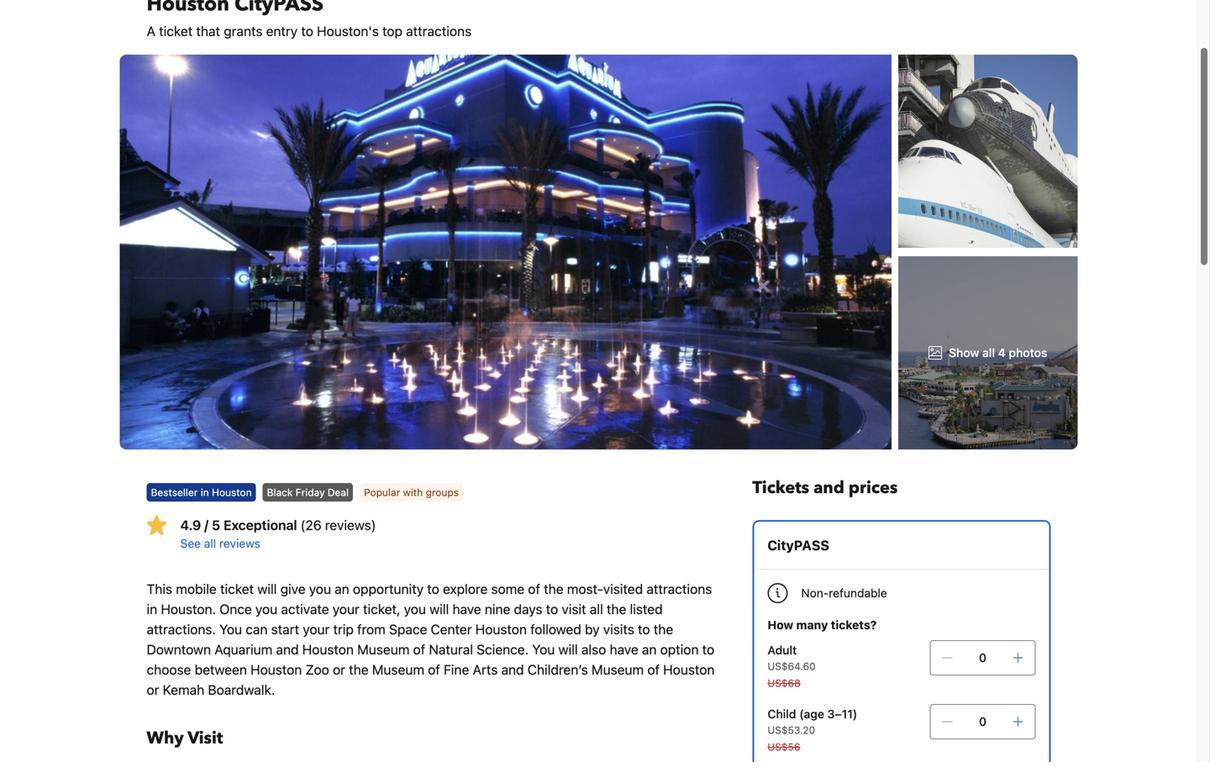 Task type: describe. For each thing, give the bounding box(es) containing it.
a
[[147, 23, 156, 39]]

to up followed
[[546, 602, 559, 618]]

0 vertical spatial an
[[335, 582, 350, 597]]

deal
[[328, 487, 349, 499]]

non-
[[802, 587, 829, 600]]

museum down also
[[592, 662, 644, 678]]

kemah
[[163, 682, 205, 698]]

reviews
[[219, 537, 261, 551]]

visits
[[604, 622, 635, 638]]

black friday deal
[[267, 487, 349, 499]]

between
[[195, 662, 247, 678]]

0 horizontal spatial have
[[453, 602, 482, 618]]

non-refundable
[[802, 587, 888, 600]]

all inside this mobile ticket will give you an opportunity to explore some of the most-visited attractions in houston. once you activate your ticket, you will have nine days to visit all the listed attractions. you can start your trip from space center houston followed by visits to the downtown aquarium and houston museum of natural science. you will also have an option to choose between houston zoo or the museum of fine arts and children's museum of houston or kemah boardwalk.
[[590, 602, 604, 618]]

why
[[147, 727, 184, 751]]

exceptional
[[224, 518, 297, 534]]

to down listed
[[638, 622, 651, 638]]

children's
[[528, 662, 588, 678]]

attractions.
[[147, 622, 216, 638]]

of down listed
[[648, 662, 660, 678]]

us$68
[[768, 678, 801, 690]]

science.
[[477, 642, 529, 658]]

tickets and prices
[[753, 477, 898, 500]]

downtown
[[147, 642, 211, 658]]

the up visits
[[607, 602, 627, 618]]

0 horizontal spatial will
[[258, 582, 277, 597]]

this
[[147, 582, 173, 597]]

ticket inside this mobile ticket will give you an opportunity to explore some of the most-visited attractions in houston. once you activate your ticket, you will have nine days to visit all the listed attractions. you can start your trip from space center houston followed by visits to the downtown aquarium and houston museum of natural science. you will also have an option to choose between houston zoo or the museum of fine arts and children's museum of houston or kemah boardwalk.
[[220, 582, 254, 597]]

(26
[[301, 518, 322, 534]]

see all reviews button
[[180, 536, 726, 552]]

prices
[[849, 477, 898, 500]]

explore
[[443, 582, 488, 597]]

5
[[212, 518, 220, 534]]

of left fine
[[428, 662, 440, 678]]

some
[[492, 582, 525, 597]]

of down space
[[413, 642, 426, 658]]

boardwalk.
[[208, 682, 275, 698]]

houston down 'aquarium'
[[251, 662, 302, 678]]

tickets?
[[831, 619, 877, 632]]

with
[[403, 487, 423, 499]]

0 horizontal spatial you
[[256, 602, 278, 618]]

0 vertical spatial in
[[201, 487, 209, 499]]

(age
[[800, 708, 825, 722]]

houston's
[[317, 23, 379, 39]]

once
[[220, 602, 252, 618]]

a ticket that grants entry to houston's top attractions
[[147, 23, 472, 39]]

friday
[[296, 487, 325, 499]]

most-
[[567, 582, 604, 597]]

black
[[267, 487, 293, 499]]

aquarium
[[215, 642, 273, 658]]

in inside this mobile ticket will give you an opportunity to explore some of the most-visited attractions in houston. once you activate your ticket, you will have nine days to visit all the listed attractions. you can start your trip from space center houston followed by visits to the downtown aquarium and houston museum of natural science. you will also have an option to choose between houston zoo or the museum of fine arts and children's museum of houston or kemah boardwalk.
[[147, 602, 157, 618]]

groups
[[426, 487, 459, 499]]

top
[[383, 23, 403, 39]]

houston up 5
[[212, 487, 252, 499]]

tickets
[[753, 477, 810, 500]]

the right the zoo
[[349, 662, 369, 678]]

many
[[797, 619, 829, 632]]

nine
[[485, 602, 511, 618]]

center
[[431, 622, 472, 638]]

1 vertical spatial or
[[147, 682, 159, 698]]

the up the "option"
[[654, 622, 674, 638]]

photos
[[1009, 346, 1048, 360]]

0 vertical spatial you
[[220, 622, 242, 638]]

choose
[[147, 662, 191, 678]]

2 horizontal spatial and
[[814, 477, 845, 500]]

why visit
[[147, 727, 223, 751]]

0 for child (age 3–11)
[[980, 715, 987, 729]]

0 vertical spatial ticket
[[159, 23, 193, 39]]

0 vertical spatial all
[[983, 346, 996, 360]]

popular
[[364, 487, 400, 499]]

4.9 / 5 exceptional (26 reviews) see all reviews
[[180, 518, 376, 551]]

space
[[389, 622, 427, 638]]

this mobile ticket will give you an opportunity to explore some of the most-visited attractions in houston. once you activate your ticket, you will have nine days to visit all the listed attractions. you can start your trip from space center houston followed by visits to the downtown aquarium and houston museum of natural science. you will also have an option to choose between houston zoo or the museum of fine arts and children's museum of houston or kemah boardwalk.
[[147, 582, 715, 698]]

3–11)
[[828, 708, 858, 722]]

ticket,
[[363, 602, 401, 618]]

start
[[271, 622, 299, 638]]

followed
[[531, 622, 582, 638]]

zoo
[[306, 662, 330, 678]]

adult us$64.60
[[768, 644, 816, 673]]

4.9
[[180, 518, 201, 534]]

entry
[[266, 23, 298, 39]]

give
[[281, 582, 306, 597]]



Task type: vqa. For each thing, say whether or not it's contained in the screenshot.
bottom or
yes



Task type: locate. For each thing, give the bounding box(es) containing it.
mobile
[[176, 582, 217, 597]]

museum down space
[[372, 662, 425, 678]]

and down "start"
[[276, 642, 299, 658]]

trip
[[333, 622, 354, 638]]

fine
[[444, 662, 469, 678]]

days
[[514, 602, 543, 618]]

ticket up "once"
[[220, 582, 254, 597]]

you
[[309, 582, 331, 597], [256, 602, 278, 618], [404, 602, 426, 618]]

1 0 from the top
[[980, 651, 987, 665]]

1 horizontal spatial ticket
[[220, 582, 254, 597]]

you up can
[[256, 602, 278, 618]]

attractions inside this mobile ticket will give you an opportunity to explore some of the most-visited attractions in houston. once you activate your ticket, you will have nine days to visit all the listed attractions. you can start your trip from space center houston followed by visits to the downtown aquarium and houston museum of natural science. you will also have an option to choose between houston zoo or the museum of fine arts and children's museum of houston or kemah boardwalk.
[[647, 582, 713, 597]]

an
[[335, 582, 350, 597], [642, 642, 657, 658]]

1 horizontal spatial your
[[333, 602, 360, 618]]

0 vertical spatial attractions
[[406, 23, 472, 39]]

natural
[[429, 642, 473, 658]]

how many tickets?
[[768, 619, 877, 632]]

to right entry
[[301, 23, 314, 39]]

how
[[768, 619, 794, 632]]

houston.
[[161, 602, 216, 618]]

1 vertical spatial attractions
[[647, 582, 713, 597]]

you up space
[[404, 602, 426, 618]]

2 horizontal spatial will
[[559, 642, 578, 658]]

bestseller in houston
[[151, 487, 252, 499]]

activate
[[281, 602, 329, 618]]

attractions
[[406, 23, 472, 39], [647, 582, 713, 597]]

2 horizontal spatial all
[[983, 346, 996, 360]]

0 horizontal spatial your
[[303, 622, 330, 638]]

that
[[196, 23, 220, 39]]

adult
[[768, 644, 797, 658]]

2 vertical spatial all
[[590, 602, 604, 618]]

an left the "option"
[[642, 642, 657, 658]]

all
[[983, 346, 996, 360], [204, 537, 216, 551], [590, 602, 604, 618]]

0 vertical spatial your
[[333, 602, 360, 618]]

have down explore on the bottom
[[453, 602, 482, 618]]

us$53.20
[[768, 725, 816, 737]]

1 vertical spatial in
[[147, 602, 157, 618]]

grants
[[224, 23, 263, 39]]

in right the bestseller
[[201, 487, 209, 499]]

can
[[246, 622, 268, 638]]

your
[[333, 602, 360, 618], [303, 622, 330, 638]]

or
[[333, 662, 346, 678], [147, 682, 159, 698]]

you down followed
[[533, 642, 555, 658]]

houston
[[212, 487, 252, 499], [476, 622, 527, 638], [302, 642, 354, 658], [251, 662, 302, 678], [664, 662, 715, 678]]

see
[[180, 537, 201, 551]]

visited
[[604, 582, 643, 597]]

option
[[661, 642, 699, 658]]

1 horizontal spatial will
[[430, 602, 449, 618]]

have down visits
[[610, 642, 639, 658]]

2 vertical spatial will
[[559, 642, 578, 658]]

refundable
[[829, 587, 888, 600]]

to right the "option"
[[703, 642, 715, 658]]

1 horizontal spatial you
[[309, 582, 331, 597]]

your down the activate
[[303, 622, 330, 638]]

the
[[544, 582, 564, 597], [607, 602, 627, 618], [654, 622, 674, 638], [349, 662, 369, 678]]

also
[[582, 642, 607, 658]]

0 vertical spatial and
[[814, 477, 845, 500]]

listed
[[630, 602, 663, 618]]

1 vertical spatial all
[[204, 537, 216, 551]]

citypass
[[768, 538, 830, 554]]

or down choose
[[147, 682, 159, 698]]

arts
[[473, 662, 498, 678]]

1 horizontal spatial you
[[533, 642, 555, 658]]

0 horizontal spatial or
[[147, 682, 159, 698]]

0
[[980, 651, 987, 665], [980, 715, 987, 729]]

museum down from
[[358, 642, 410, 658]]

visit
[[188, 727, 223, 751]]

1 horizontal spatial have
[[610, 642, 639, 658]]

1 horizontal spatial attractions
[[647, 582, 713, 597]]

all up by
[[590, 602, 604, 618]]

show
[[949, 346, 980, 360]]

1 horizontal spatial all
[[590, 602, 604, 618]]

to left explore on the bottom
[[427, 582, 440, 597]]

2 0 from the top
[[980, 715, 987, 729]]

0 horizontal spatial in
[[147, 602, 157, 618]]

1 horizontal spatial and
[[502, 662, 524, 678]]

0 vertical spatial will
[[258, 582, 277, 597]]

child
[[768, 708, 797, 722]]

of up days
[[528, 582, 541, 597]]

houston up the zoo
[[302, 642, 354, 658]]

and down science.
[[502, 662, 524, 678]]

1 horizontal spatial in
[[201, 487, 209, 499]]

to
[[301, 23, 314, 39], [427, 582, 440, 597], [546, 602, 559, 618], [638, 622, 651, 638], [703, 642, 715, 658]]

show all 4 photos
[[949, 346, 1048, 360]]

popular with groups
[[364, 487, 459, 499]]

0 horizontal spatial you
[[220, 622, 242, 638]]

0 vertical spatial or
[[333, 662, 346, 678]]

visit
[[562, 602, 587, 618]]

0 horizontal spatial attractions
[[406, 23, 472, 39]]

you down "once"
[[220, 622, 242, 638]]

in
[[201, 487, 209, 499], [147, 602, 157, 618]]

ticket
[[159, 23, 193, 39], [220, 582, 254, 597]]

us$64.60
[[768, 661, 816, 673]]

attractions right top
[[406, 23, 472, 39]]

1 vertical spatial your
[[303, 622, 330, 638]]

an up 'trip'
[[335, 582, 350, 597]]

/
[[204, 518, 209, 534]]

1 vertical spatial have
[[610, 642, 639, 658]]

in down this at the bottom of the page
[[147, 602, 157, 618]]

1 vertical spatial you
[[533, 642, 555, 658]]

you up the activate
[[309, 582, 331, 597]]

1 vertical spatial will
[[430, 602, 449, 618]]

attractions up listed
[[647, 582, 713, 597]]

0 horizontal spatial and
[[276, 642, 299, 658]]

2 horizontal spatial you
[[404, 602, 426, 618]]

us$56
[[768, 742, 801, 753]]

museum
[[358, 642, 410, 658], [372, 662, 425, 678], [592, 662, 644, 678]]

1 vertical spatial 0
[[980, 715, 987, 729]]

0 for adult
[[980, 651, 987, 665]]

by
[[585, 622, 600, 638]]

will up center
[[430, 602, 449, 618]]

will left give
[[258, 582, 277, 597]]

ticket right the a
[[159, 23, 193, 39]]

all left 4
[[983, 346, 996, 360]]

4
[[999, 346, 1006, 360]]

houston up science.
[[476, 622, 527, 638]]

the up visit
[[544, 582, 564, 597]]

all inside 4.9 / 5 exceptional (26 reviews) see all reviews
[[204, 537, 216, 551]]

2 vertical spatial and
[[502, 662, 524, 678]]

all down /
[[204, 537, 216, 551]]

reviews)
[[325, 518, 376, 534]]

child (age 3–11) us$53.20
[[768, 708, 858, 737]]

0 horizontal spatial ticket
[[159, 23, 193, 39]]

or right the zoo
[[333, 662, 346, 678]]

and left prices
[[814, 477, 845, 500]]

0 vertical spatial 0
[[980, 651, 987, 665]]

opportunity
[[353, 582, 424, 597]]

from
[[357, 622, 386, 638]]

you
[[220, 622, 242, 638], [533, 642, 555, 658]]

houston down the "option"
[[664, 662, 715, 678]]

bestseller
[[151, 487, 198, 499]]

have
[[453, 602, 482, 618], [610, 642, 639, 658]]

1 vertical spatial an
[[642, 642, 657, 658]]

0 horizontal spatial an
[[335, 582, 350, 597]]

will up children's
[[559, 642, 578, 658]]

1 vertical spatial and
[[276, 642, 299, 658]]

0 horizontal spatial all
[[204, 537, 216, 551]]

1 vertical spatial ticket
[[220, 582, 254, 597]]

1 horizontal spatial or
[[333, 662, 346, 678]]

of
[[528, 582, 541, 597], [413, 642, 426, 658], [428, 662, 440, 678], [648, 662, 660, 678]]

0 vertical spatial have
[[453, 602, 482, 618]]

your up 'trip'
[[333, 602, 360, 618]]

1 horizontal spatial an
[[642, 642, 657, 658]]



